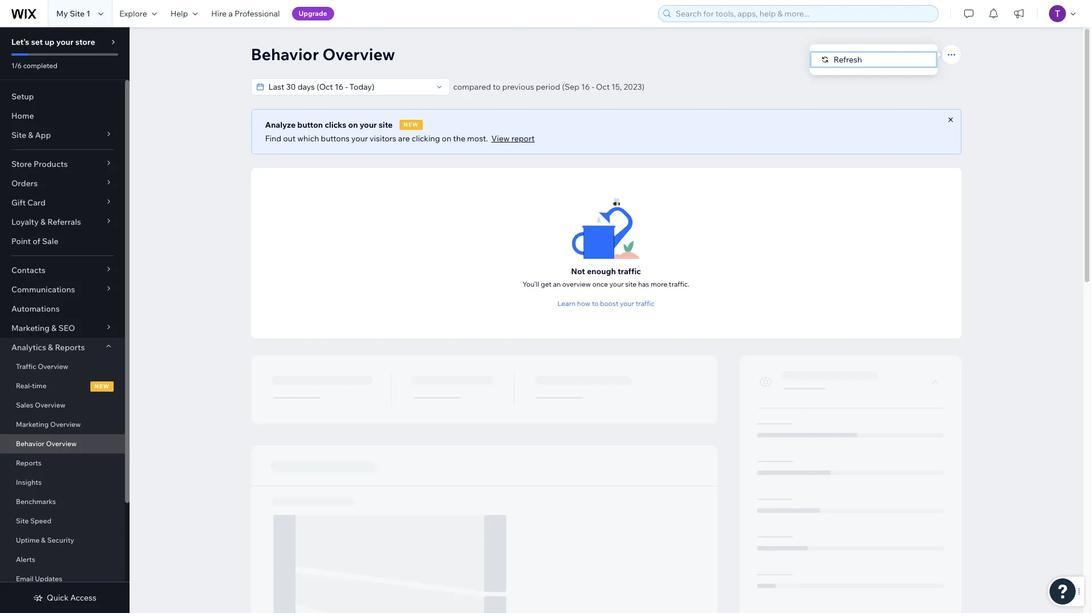 Task type: locate. For each thing, give the bounding box(es) containing it.
1/6
[[11, 61, 22, 70]]

sale
[[42, 236, 58, 247]]

referrals
[[47, 217, 81, 227]]

upgrade button
[[292, 7, 334, 20]]

completed
[[23, 61, 57, 70]]

& for analytics
[[48, 343, 53, 353]]

to left 'previous'
[[493, 82, 501, 92]]

reports link
[[0, 454, 125, 474]]

0 horizontal spatial to
[[493, 82, 501, 92]]

not enough traffic you'll get an overview once your site has more traffic.
[[523, 266, 690, 288]]

access
[[70, 593, 96, 604]]

1 vertical spatial reports
[[16, 459, 42, 468]]

quick access button
[[33, 593, 96, 604]]

learn how to boost your traffic
[[558, 300, 655, 308]]

seo
[[58, 323, 75, 334]]

& for marketing
[[51, 323, 57, 334]]

your inside learn how to boost your traffic link
[[620, 300, 634, 308]]

& right 'uptime'
[[41, 537, 46, 545]]

oct
[[596, 82, 610, 92]]

automations
[[11, 304, 60, 314]]

1 vertical spatial site
[[11, 130, 26, 140]]

updates
[[35, 575, 62, 584]]

0 vertical spatial marketing
[[11, 323, 50, 334]]

reports up insights
[[16, 459, 42, 468]]

sidebar element
[[0, 27, 130, 614]]

0 horizontal spatial site
[[379, 120, 393, 130]]

site up visitors
[[379, 120, 393, 130]]

reports down seo
[[55, 343, 85, 353]]

None field
[[265, 79, 432, 95]]

site left 1
[[70, 9, 85, 19]]

your left visitors
[[351, 134, 368, 144]]

analytics & reports button
[[0, 338, 125, 358]]

1 vertical spatial marketing
[[16, 421, 49, 429]]

& inside popup button
[[51, 323, 57, 334]]

-
[[592, 82, 594, 92]]

your for analyze
[[360, 120, 377, 130]]

site inside 'link'
[[16, 517, 29, 526]]

1 horizontal spatial on
[[442, 134, 451, 144]]

0 vertical spatial on
[[348, 120, 358, 130]]

traffic overview
[[16, 363, 68, 371]]

behavior overview down upgrade button
[[251, 44, 395, 64]]

traffic
[[16, 363, 36, 371]]

uptime
[[16, 537, 40, 545]]

traffic inside not enough traffic you'll get an overview once your site has more traffic.
[[618, 266, 641, 277]]

point of sale
[[11, 236, 58, 247]]

behavior overview
[[251, 44, 395, 64], [16, 440, 77, 449]]

let's set up your store
[[11, 37, 95, 47]]

contacts button
[[0, 261, 125, 280]]

sales overview
[[16, 401, 65, 410]]

&
[[28, 130, 33, 140], [40, 217, 46, 227], [51, 323, 57, 334], [48, 343, 53, 353], [41, 537, 46, 545]]

loyalty & referrals button
[[0, 213, 125, 232]]

of
[[33, 236, 40, 247]]

1 vertical spatial behavior overview
[[16, 440, 77, 449]]

hire a professional
[[211, 9, 280, 19]]

store products button
[[0, 155, 125, 174]]

site inside popup button
[[11, 130, 26, 140]]

the
[[453, 134, 466, 144]]

overview
[[323, 44, 395, 64], [38, 363, 68, 371], [35, 401, 65, 410], [50, 421, 81, 429], [46, 440, 77, 449]]

1 horizontal spatial site
[[625, 280, 637, 288]]

marketing
[[11, 323, 50, 334], [16, 421, 49, 429]]

marketing overview
[[16, 421, 81, 429]]

site
[[70, 9, 85, 19], [11, 130, 26, 140], [16, 517, 29, 526]]

your right boost
[[620, 300, 634, 308]]

point of sale link
[[0, 232, 125, 251]]

page skeleton image
[[251, 356, 962, 614]]

help
[[170, 9, 188, 19]]

real-
[[16, 382, 32, 391]]

0 horizontal spatial behavior overview
[[16, 440, 77, 449]]

your right 'once'
[[610, 280, 624, 288]]

& inside popup button
[[28, 130, 33, 140]]

new up are
[[404, 121, 419, 128]]

on right clicks on the top of the page
[[348, 120, 358, 130]]

& left app
[[28, 130, 33, 140]]

0 vertical spatial traffic
[[618, 266, 641, 277]]

new up sales overview link
[[94, 383, 110, 391]]

upgrade
[[299, 9, 327, 18]]

& left seo
[[51, 323, 57, 334]]

help button
[[164, 0, 205, 27]]

1 horizontal spatial new
[[404, 121, 419, 128]]

sales
[[16, 401, 33, 410]]

1 horizontal spatial to
[[592, 300, 599, 308]]

your up visitors
[[360, 120, 377, 130]]

learn
[[558, 300, 576, 308]]

to inside learn how to boost your traffic link
[[592, 300, 599, 308]]

& inside "dropdown button"
[[40, 217, 46, 227]]

site left speed
[[16, 517, 29, 526]]

benchmarks
[[16, 498, 56, 507]]

1 vertical spatial new
[[94, 383, 110, 391]]

hire a professional link
[[205, 0, 287, 27]]

new inside sidebar element
[[94, 383, 110, 391]]

clicks
[[325, 120, 347, 130]]

2 vertical spatial site
[[16, 517, 29, 526]]

marketing for marketing overview
[[16, 421, 49, 429]]

visitors
[[370, 134, 396, 144]]

speed
[[30, 517, 51, 526]]

new
[[404, 121, 419, 128], [94, 383, 110, 391]]

& inside dropdown button
[[48, 343, 53, 353]]

behavior overview inside sidebar element
[[16, 440, 77, 449]]

1 vertical spatial to
[[592, 300, 599, 308]]

1 vertical spatial behavior
[[16, 440, 44, 449]]

how
[[577, 300, 591, 308]]

traffic up has
[[618, 266, 641, 277]]

0 vertical spatial behavior
[[251, 44, 319, 64]]

behavior overview down marketing overview
[[16, 440, 77, 449]]

period
[[536, 82, 560, 92]]

0 horizontal spatial behavior
[[16, 440, 44, 449]]

marketing for marketing & seo
[[11, 323, 50, 334]]

get
[[541, 280, 552, 288]]

set
[[31, 37, 43, 47]]

1 horizontal spatial reports
[[55, 343, 85, 353]]

insights
[[16, 479, 42, 487]]

0 horizontal spatial reports
[[16, 459, 42, 468]]

1 vertical spatial site
[[625, 280, 637, 288]]

0 vertical spatial site
[[379, 120, 393, 130]]

0 vertical spatial behavior overview
[[251, 44, 395, 64]]

reports inside dropdown button
[[55, 343, 85, 353]]

uptime & security
[[16, 537, 74, 545]]

hire
[[211, 9, 227, 19]]

analyze button clicks on your site
[[265, 120, 393, 130]]

loyalty & referrals
[[11, 217, 81, 227]]

not
[[571, 266, 585, 277]]

most.
[[467, 134, 488, 144]]

& right loyalty
[[40, 217, 46, 227]]

0 horizontal spatial on
[[348, 120, 358, 130]]

button
[[297, 120, 323, 130]]

behavior down marketing overview
[[16, 440, 44, 449]]

marketing inside popup button
[[11, 323, 50, 334]]

your right up
[[56, 37, 73, 47]]

1 horizontal spatial behavior overview
[[251, 44, 395, 64]]

to right how
[[592, 300, 599, 308]]

site down home at the top left of the page
[[11, 130, 26, 140]]

app
[[35, 130, 51, 140]]

my site 1
[[56, 9, 90, 19]]

& down marketing & seo
[[48, 343, 53, 353]]

marketing up "analytics"
[[11, 323, 50, 334]]

site for site speed
[[16, 517, 29, 526]]

0 horizontal spatial new
[[94, 383, 110, 391]]

2023)
[[624, 82, 645, 92]]

traffic overview link
[[0, 358, 125, 377]]

traffic down has
[[636, 300, 655, 308]]

site left has
[[625, 280, 637, 288]]

learn how to boost your traffic link
[[558, 299, 655, 309]]

behavior down professional
[[251, 44, 319, 64]]

communications button
[[0, 280, 125, 300]]

marketing & seo
[[11, 323, 75, 334]]

your inside not enough traffic you'll get an overview once your site has more traffic.
[[610, 280, 624, 288]]

a
[[228, 9, 233, 19]]

out
[[283, 134, 296, 144]]

once
[[593, 280, 608, 288]]

marketing down sales
[[16, 421, 49, 429]]

real-time
[[16, 382, 47, 391]]

card
[[27, 198, 46, 208]]

0 vertical spatial reports
[[55, 343, 85, 353]]

on left the
[[442, 134, 451, 144]]

1 vertical spatial traffic
[[636, 300, 655, 308]]



Task type: vqa. For each thing, say whether or not it's contained in the screenshot.
message corresponding to sent
no



Task type: describe. For each thing, give the bounding box(es) containing it.
has
[[638, 280, 649, 288]]

communications
[[11, 285, 75, 295]]

loyalty
[[11, 217, 39, 227]]

enough
[[587, 266, 616, 277]]

15,
[[612, 82, 622, 92]]

security
[[47, 537, 74, 545]]

compared
[[453, 82, 491, 92]]

site for site & app
[[11, 130, 26, 140]]

& for uptime
[[41, 537, 46, 545]]

explore
[[119, 9, 147, 19]]

view
[[492, 134, 510, 144]]

let's
[[11, 37, 29, 47]]

sales overview link
[[0, 396, 125, 416]]

up
[[45, 37, 54, 47]]

behavior inside sidebar element
[[16, 440, 44, 449]]

behavior overview link
[[0, 435, 125, 454]]

an
[[553, 280, 561, 288]]

find
[[265, 134, 281, 144]]

store
[[75, 37, 95, 47]]

email
[[16, 575, 33, 584]]

analytics & reports
[[11, 343, 85, 353]]

my
[[56, 9, 68, 19]]

site & app button
[[0, 126, 125, 145]]

orders
[[11, 178, 38, 189]]

home link
[[0, 106, 125, 126]]

home
[[11, 111, 34, 121]]

analyze
[[265, 120, 296, 130]]

are
[[398, 134, 410, 144]]

0 vertical spatial site
[[70, 9, 85, 19]]

1/6 completed
[[11, 61, 57, 70]]

0 vertical spatial to
[[493, 82, 501, 92]]

overview for behavior overview link
[[46, 440, 77, 449]]

clicking
[[412, 134, 440, 144]]

overview for sales overview link
[[35, 401, 65, 410]]

(sep
[[562, 82, 580, 92]]

compared to previous period (sep 16 - oct 15, 2023)
[[453, 82, 645, 92]]

benchmarks link
[[0, 493, 125, 512]]

site & app
[[11, 130, 51, 140]]

analytics
[[11, 343, 46, 353]]

gift card button
[[0, 193, 125, 213]]

overview for the "traffic overview" link
[[38, 363, 68, 371]]

your inside sidebar element
[[56, 37, 73, 47]]

store products
[[11, 159, 68, 169]]

1
[[86, 9, 90, 19]]

marketing & seo button
[[0, 319, 125, 338]]

setup
[[11, 92, 34, 102]]

previous
[[502, 82, 534, 92]]

overview for marketing overview link
[[50, 421, 81, 429]]

products
[[34, 159, 68, 169]]

buttons
[[321, 134, 350, 144]]

alerts link
[[0, 551, 125, 570]]

16
[[581, 82, 590, 92]]

& for loyalty
[[40, 217, 46, 227]]

alerts
[[16, 556, 35, 564]]

overview
[[563, 280, 591, 288]]

email updates link
[[0, 570, 125, 589]]

Search for tools, apps, help & more... field
[[672, 6, 935, 22]]

contacts
[[11, 265, 45, 276]]

1 vertical spatial on
[[442, 134, 451, 144]]

more
[[651, 280, 668, 288]]

quick
[[47, 593, 69, 604]]

automations link
[[0, 300, 125, 319]]

1 horizontal spatial behavior
[[251, 44, 319, 64]]

0 vertical spatial new
[[404, 121, 419, 128]]

report
[[512, 134, 535, 144]]

email updates
[[16, 575, 62, 584]]

your for learn
[[620, 300, 634, 308]]

site inside not enough traffic you'll get an overview once your site has more traffic.
[[625, 280, 637, 288]]

your for find
[[351, 134, 368, 144]]

& for site
[[28, 130, 33, 140]]

find out which buttons your visitors are clicking on the most. view report
[[265, 134, 535, 144]]

refresh
[[834, 55, 862, 65]]

insights link
[[0, 474, 125, 493]]

traffic.
[[669, 280, 690, 288]]

store
[[11, 159, 32, 169]]

boost
[[600, 300, 619, 308]]

site speed
[[16, 517, 51, 526]]

you'll
[[523, 280, 540, 288]]



